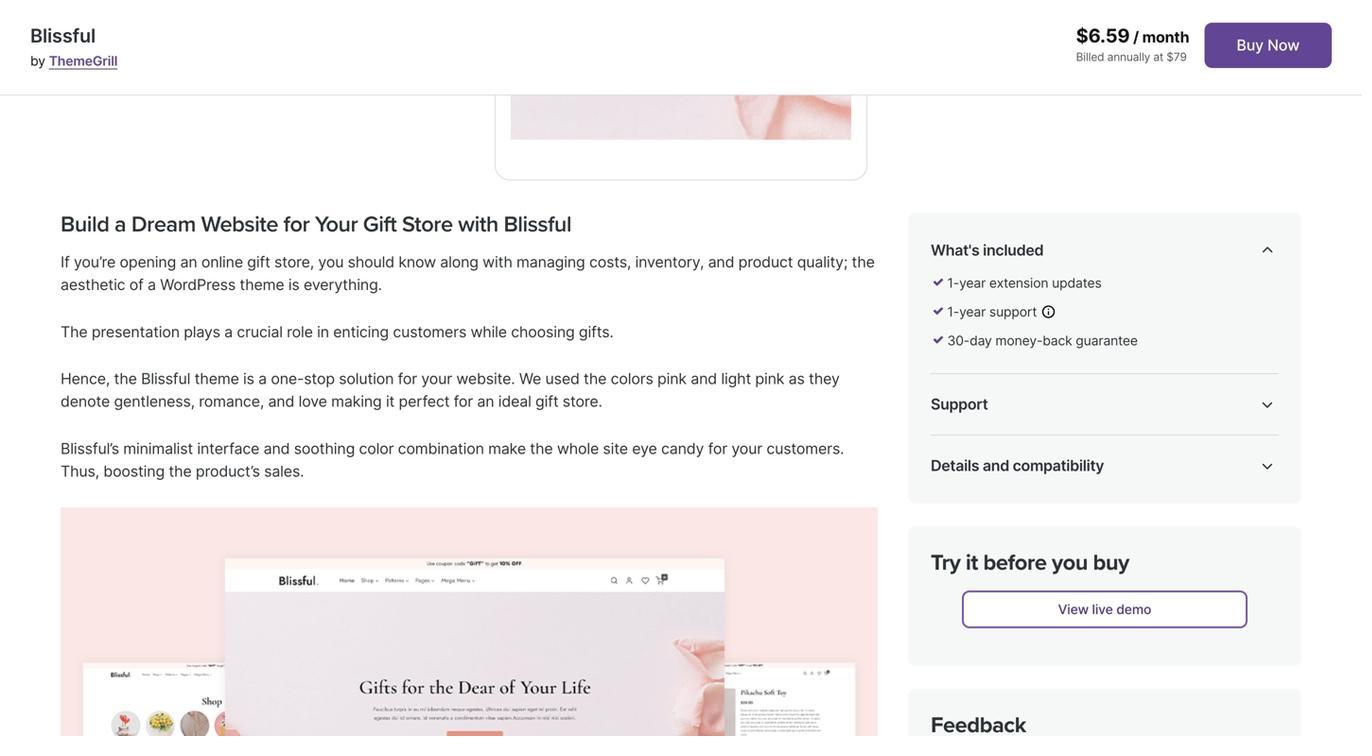 Task type: describe. For each thing, give the bounding box(es) containing it.
responsive
[[1063, 615, 1135, 631]]

category
[[931, 578, 989, 594]]

at
[[1153, 50, 1164, 64]]

1 vertical spatial ,
[[1135, 615, 1139, 631]]

an inside if you're opening an online gift store, you should know along with managing costs, inventory, and product quality; the aesthetic of a wordpress theme is everything.
[[180, 253, 197, 271]]

1 horizontal spatial ,
[[1158, 578, 1162, 594]]

used
[[545, 370, 580, 388]]

the up the store.
[[584, 370, 607, 388]]

2023-
[[1063, 542, 1101, 558]]

gifts
[[1119, 596, 1149, 613]]

as
[[789, 370, 805, 388]]

quality;
[[797, 253, 848, 271]]

money-
[[995, 333, 1043, 349]]

$6.59
[[1076, 24, 1130, 47]]

is inside hence, the blissful theme is a one-stop solution for your website. we used the colors pink and light pink as they denote gentleness, romance, and love making it perfect for an ideal gift store.
[[243, 370, 254, 388]]

in
[[317, 323, 329, 341]]

sales.
[[264, 463, 304, 481]]

flowers, gifts and collectibles link
[[1063, 596, 1253, 613]]

is inside if you're opening an online gift store, you should know along with managing costs, inventory, and product quality; the aesthetic of a wordpress theme is everything.
[[288, 276, 299, 294]]

whole
[[557, 440, 599, 458]]

buy now link
[[1205, 23, 1332, 68]]

boosting
[[103, 463, 165, 481]]

block themes link
[[1166, 578, 1254, 594]]

try it before you buy
[[931, 550, 1129, 576]]

for up 'perfect'
[[398, 370, 417, 388]]

gentleness,
[[114, 393, 195, 411]]

chevron up image for what's included
[[1256, 239, 1279, 262]]

the right the make
[[530, 440, 553, 458]]

should
[[348, 253, 394, 271]]

what's
[[931, 241, 979, 259]]

and up themes link
[[1152, 596, 1176, 613]]

themegrill for handled
[[1015, 429, 1093, 448]]

chevron up image for details and compatibility
[[1256, 455, 1279, 478]]

if
[[61, 253, 70, 271]]

1-year support
[[947, 304, 1037, 320]]

chevron up image
[[1256, 393, 1279, 416]]

and down handled by themegrill
[[983, 457, 1009, 475]]

for down website.
[[454, 393, 473, 411]]

customers.
[[766, 440, 844, 458]]

the
[[61, 323, 88, 341]]

09-
[[1101, 542, 1123, 558]]

1- for 1-year extension updates
[[947, 275, 959, 291]]

plays
[[184, 323, 220, 341]]

they
[[809, 370, 840, 388]]

light
[[721, 370, 751, 388]]

30-day money-back guarantee
[[947, 333, 1138, 349]]

an inside hence, the blissful theme is a one-stop solution for your website. we used the colors pink and light pink as they denote gentleness, romance, and love making it perfect for an ideal gift store.
[[477, 393, 494, 411]]

support
[[931, 395, 988, 414]]

build a dream website for your gift store with blissful
[[61, 211, 571, 238]]

role
[[287, 323, 313, 341]]

ideal
[[498, 393, 531, 411]]

block
[[1166, 578, 1200, 594]]

view live demo link
[[962, 591, 1248, 629]]

gift inside if you're opening an online gift store, you should know along with managing costs, inventory, and product quality; the aesthetic of a wordpress theme is everything.
[[247, 253, 270, 271]]

flowers,
[[1063, 596, 1116, 613]]

last
[[931, 542, 957, 558]]

2 pink from the left
[[755, 370, 784, 388]]

and down buy
[[1093, 578, 1117, 594]]

you're
[[74, 253, 116, 271]]

store.
[[563, 393, 602, 411]]

2 horizontal spatial blissful
[[504, 211, 571, 238]]

0 horizontal spatial themes
[[1143, 615, 1193, 631]]

themegrill link for handled by
[[1015, 429, 1093, 448]]

extra information image
[[1041, 305, 1056, 320]]

perfect
[[399, 393, 450, 411]]

included
[[983, 241, 1044, 259]]

aesthetic
[[61, 276, 125, 294]]

the inside if you're opening an online gift store, you should know along with managing costs, inventory, and product quality; the aesthetic of a wordpress theme is everything.
[[852, 253, 875, 271]]

1 pink from the left
[[657, 370, 687, 388]]

now
[[1267, 36, 1300, 54]]

1 horizontal spatial it
[[966, 550, 978, 576]]

your inside 'blissful's minimalist interface and soothing color combination make the whole site eye candy for your customers. thus, boosting the product's sales.'
[[731, 440, 762, 458]]

crafts
[[1120, 578, 1158, 594]]

/
[[1133, 28, 1139, 46]]

arts
[[1063, 578, 1090, 594]]

before
[[983, 550, 1047, 576]]

managing
[[516, 253, 585, 271]]

live
[[1092, 602, 1113, 618]]

0 vertical spatial with
[[458, 211, 498, 238]]

buy
[[1237, 36, 1264, 54]]

details and compatibility
[[931, 457, 1104, 475]]

1- for 1-year support
[[947, 304, 959, 320]]

collectibles
[[1179, 596, 1253, 613]]

thus,
[[61, 463, 99, 481]]

version
[[931, 505, 978, 521]]

2023-09-25
[[1063, 542, 1139, 558]]

extension
[[989, 275, 1048, 291]]

solution
[[339, 370, 394, 388]]

documentation
[[1075, 476, 1168, 492]]

one-
[[271, 370, 304, 388]]

making
[[331, 393, 382, 411]]

by for handled
[[993, 429, 1011, 448]]

year for support
[[959, 304, 986, 320]]

responsive link
[[1063, 615, 1135, 631]]

of
[[129, 276, 144, 294]]

0 vertical spatial themes
[[1203, 578, 1254, 594]]

view for handled by
[[1041, 476, 1072, 492]]

day
[[970, 333, 992, 349]]

inventory,
[[635, 253, 704, 271]]

$79
[[1167, 50, 1187, 64]]

themegrill link for by
[[49, 53, 117, 69]]

interface
[[197, 440, 259, 458]]



Task type: locate. For each thing, give the bounding box(es) containing it.
crucial
[[237, 323, 283, 341]]

denote
[[61, 393, 110, 411]]

gifts.
[[579, 323, 614, 341]]

pink left as at the right of the page
[[755, 370, 784, 388]]

1 horizontal spatial an
[[477, 393, 494, 411]]

the
[[852, 253, 875, 271], [114, 370, 137, 388], [584, 370, 607, 388], [530, 440, 553, 458], [169, 463, 192, 481]]

0 horizontal spatial ,
[[1135, 615, 1139, 631]]

0 horizontal spatial themegrill link
[[49, 53, 117, 69]]

0 horizontal spatial by
[[30, 53, 45, 69]]

blissful inside hence, the blissful theme is a one-stop solution for your website. we used the colors pink and light pink as they denote gentleness, romance, and love making it perfect for an ideal gift store.
[[141, 370, 190, 388]]

soothing
[[294, 440, 355, 458]]

1 vertical spatial an
[[477, 393, 494, 411]]

1 vertical spatial view
[[1058, 602, 1089, 618]]

1 horizontal spatial themegrill link
[[1015, 429, 1093, 448]]

0 vertical spatial view
[[1041, 476, 1072, 492]]

updates
[[1052, 275, 1102, 291]]

1 chevron up image from the top
[[1256, 239, 1279, 262]]

0 vertical spatial you
[[318, 253, 344, 271]]

0 horizontal spatial theme
[[194, 370, 239, 388]]

everything.
[[304, 276, 382, 294]]

0 horizontal spatial pink
[[657, 370, 687, 388]]

1 vertical spatial your
[[731, 440, 762, 458]]

an
[[180, 253, 197, 271], [477, 393, 494, 411]]

year for extension
[[959, 275, 986, 291]]

gift down used on the bottom left of page
[[535, 393, 559, 411]]

view documentation
[[1041, 476, 1168, 492]]

buy
[[1093, 550, 1129, 576]]

a
[[114, 211, 126, 238], [148, 276, 156, 294], [224, 323, 233, 341], [258, 370, 267, 388]]

combination
[[398, 440, 484, 458]]

1 vertical spatial theme
[[194, 370, 239, 388]]

0 horizontal spatial themegrill
[[49, 53, 117, 69]]

0 horizontal spatial your
[[421, 370, 452, 388]]

for up store,
[[283, 211, 310, 238]]

store
[[402, 211, 453, 238]]

1 vertical spatial themes
[[1143, 615, 1193, 631]]

year up day
[[959, 304, 986, 320]]

themes down the flowers, gifts and collectibles link
[[1143, 615, 1193, 631]]

is
[[288, 276, 299, 294], [243, 370, 254, 388]]

1.0.3
[[1063, 505, 1091, 521]]

with inside if you're opening an online gift store, you should know along with managing costs, inventory, and product quality; the aesthetic of a wordpress theme is everything.
[[483, 253, 512, 271]]

themegrill for blissful
[[49, 53, 117, 69]]

a inside if you're opening an online gift store, you should know along with managing costs, inventory, and product quality; the aesthetic of a wordpress theme is everything.
[[148, 276, 156, 294]]

1 horizontal spatial you
[[1052, 550, 1088, 576]]

0 horizontal spatial an
[[180, 253, 197, 271]]

compatibility
[[1013, 457, 1104, 475]]

store,
[[274, 253, 314, 271]]

0 vertical spatial year
[[959, 275, 986, 291]]

update
[[961, 542, 1005, 558]]

view for try it before you buy
[[1058, 602, 1089, 618]]

and left light at the bottom of page
[[691, 370, 717, 388]]

1 horizontal spatial gift
[[535, 393, 559, 411]]

30-
[[947, 333, 970, 349]]

customers
[[393, 323, 466, 341]]

1-
[[947, 275, 959, 291], [947, 304, 959, 320]]

product's
[[196, 463, 260, 481]]

color
[[359, 440, 394, 458]]

0 vertical spatial 1-
[[947, 275, 959, 291]]

view down compatibility
[[1041, 476, 1072, 492]]

and left product
[[708, 253, 734, 271]]

support
[[989, 304, 1037, 320]]

by for blissful
[[30, 53, 45, 69]]

1 vertical spatial it
[[966, 550, 978, 576]]

and up sales.
[[264, 440, 290, 458]]

for inside 'blissful's minimalist interface and soothing color combination make the whole site eye candy for your customers. thus, boosting the product's sales.'
[[708, 440, 727, 458]]

1 vertical spatial you
[[1052, 550, 1088, 576]]

your
[[421, 370, 452, 388], [731, 440, 762, 458]]

0 vertical spatial themegrill link
[[49, 53, 117, 69]]

1 vertical spatial themegrill
[[1015, 429, 1093, 448]]

presentation
[[92, 323, 180, 341]]

an up wordpress
[[180, 253, 197, 271]]

gift left store,
[[247, 253, 270, 271]]

for
[[283, 211, 310, 238], [398, 370, 417, 388], [454, 393, 473, 411], [708, 440, 727, 458]]

hence,
[[61, 370, 110, 388]]

1 vertical spatial themegrill link
[[1015, 429, 1093, 448]]

it inside hence, the blissful theme is a one-stop solution for your website. we used the colors pink and light pink as they denote gentleness, romance, and love making it perfect for an ideal gift store.
[[386, 393, 395, 411]]

it down solution
[[386, 393, 395, 411]]

0 vertical spatial your
[[421, 370, 452, 388]]

0 horizontal spatial you
[[318, 253, 344, 271]]

1 vertical spatial is
[[243, 370, 254, 388]]

what's included
[[931, 241, 1044, 259]]

, down gifts
[[1135, 615, 1139, 631]]

1 vertical spatial blissful
[[504, 211, 571, 238]]

it up the category
[[966, 550, 978, 576]]

the down minimalist
[[169, 463, 192, 481]]

0 vertical spatial chevron up image
[[1256, 239, 1279, 262]]

is up romance,
[[243, 370, 254, 388]]

0 vertical spatial by
[[30, 53, 45, 69]]

a right build
[[114, 211, 126, 238]]

annually
[[1107, 50, 1150, 64]]

0 vertical spatial is
[[288, 276, 299, 294]]

minimalist
[[123, 440, 193, 458]]

1 horizontal spatial blissful
[[141, 370, 190, 388]]

with up along
[[458, 211, 498, 238]]

0 vertical spatial gift
[[247, 253, 270, 271]]

1- down what's
[[947, 275, 959, 291]]

dream
[[131, 211, 196, 238]]

themes link
[[1143, 615, 1193, 631]]

a left the 'one-'
[[258, 370, 267, 388]]

blissful
[[30, 24, 96, 47], [504, 211, 571, 238], [141, 370, 190, 388]]

blissful's minimalist interface and soothing color combination make the whole site eye candy for your customers. thus, boosting the product's sales.
[[61, 440, 844, 481]]

by inside blissful by themegrill
[[30, 53, 45, 69]]

and down the 'one-'
[[268, 393, 294, 411]]

1 vertical spatial year
[[959, 304, 986, 320]]

love
[[298, 393, 327, 411]]

1- up the 30-
[[947, 304, 959, 320]]

0 horizontal spatial is
[[243, 370, 254, 388]]

1 horizontal spatial themegrill
[[1015, 429, 1093, 448]]

gift
[[363, 211, 397, 238]]

view documentation link
[[962, 465, 1248, 503]]

it
[[386, 393, 395, 411], [966, 550, 978, 576]]

you up 'everything.'
[[318, 253, 344, 271]]

1 1- from the top
[[947, 275, 959, 291]]

arts and crafts link
[[1063, 578, 1158, 594]]

your inside hence, the blissful theme is a one-stop solution for your website. we used the colors pink and light pink as they denote gentleness, romance, and love making it perfect for an ideal gift store.
[[421, 370, 452, 388]]

you inside if you're opening an online gift store, you should know along with managing costs, inventory, and product quality; the aesthetic of a wordpress theme is everything.
[[318, 253, 344, 271]]

is down store,
[[288, 276, 299, 294]]

theme inside hence, the blissful theme is a one-stop solution for your website. we used the colors pink and light pink as they denote gentleness, romance, and love making it perfect for an ideal gift store.
[[194, 370, 239, 388]]

0 horizontal spatial blissful
[[30, 24, 96, 47]]

0 vertical spatial it
[[386, 393, 395, 411]]

year
[[959, 275, 986, 291], [959, 304, 986, 320]]

1 vertical spatial with
[[483, 253, 512, 271]]

you
[[318, 253, 344, 271], [1052, 550, 1088, 576]]

eye
[[632, 440, 657, 458]]

and inside 'blissful's minimalist interface and soothing color combination make the whole site eye candy for your customers. thus, boosting the product's sales.'
[[264, 440, 290, 458]]

chevron up image
[[1256, 239, 1279, 262], [1256, 455, 1279, 478]]

1 vertical spatial by
[[993, 429, 1011, 448]]

your up 'perfect'
[[421, 370, 452, 388]]

year up 1-year support
[[959, 275, 986, 291]]

0 vertical spatial an
[[180, 253, 197, 271]]

1 horizontal spatial is
[[288, 276, 299, 294]]

enticing
[[333, 323, 389, 341]]

website.
[[456, 370, 515, 388]]

an down website.
[[477, 393, 494, 411]]

2 vertical spatial blissful
[[141, 370, 190, 388]]

if you're opening an online gift store, you should know along with managing costs, inventory, and product quality; the aesthetic of a wordpress theme is everything.
[[61, 253, 875, 294]]

back
[[1043, 333, 1072, 349]]

site
[[603, 440, 628, 458]]

while
[[471, 323, 507, 341]]

a inside hence, the blissful theme is a one-stop solution for your website. we used the colors pink and light pink as they denote gentleness, romance, and love making it perfect for an ideal gift store.
[[258, 370, 267, 388]]

1 vertical spatial gift
[[535, 393, 559, 411]]

romance,
[[199, 393, 264, 411]]

wordpress
[[160, 276, 236, 294]]

, up the flowers, gifts and collectibles link
[[1158, 578, 1162, 594]]

2 chevron up image from the top
[[1256, 455, 1279, 478]]

details
[[931, 457, 979, 475]]

1 horizontal spatial pink
[[755, 370, 784, 388]]

2 1- from the top
[[947, 304, 959, 320]]

1 horizontal spatial theme
[[240, 276, 284, 294]]

25
[[1123, 542, 1139, 558]]

with right along
[[483, 253, 512, 271]]

try
[[931, 550, 960, 576]]

theme down store,
[[240, 276, 284, 294]]

1-year extension updates
[[947, 275, 1102, 291]]

0 vertical spatial theme
[[240, 276, 284, 294]]

,
[[1158, 578, 1162, 594], [1135, 615, 1139, 631]]

you up arts
[[1052, 550, 1088, 576]]

last update
[[931, 542, 1005, 558]]

1 horizontal spatial your
[[731, 440, 762, 458]]

themes up collectibles
[[1203, 578, 1254, 594]]

choosing
[[511, 323, 575, 341]]

make
[[488, 440, 526, 458]]

handled
[[931, 429, 989, 448]]

pink right colors
[[657, 370, 687, 388]]

we
[[519, 370, 541, 388]]

1 vertical spatial chevron up image
[[1256, 455, 1279, 478]]

themegrill link
[[49, 53, 117, 69], [1015, 429, 1093, 448]]

handled by themegrill
[[931, 429, 1093, 448]]

view down arts
[[1058, 602, 1089, 618]]

0 vertical spatial themegrill
[[49, 53, 117, 69]]

blissful inside blissful by themegrill
[[30, 24, 96, 47]]

along
[[440, 253, 478, 271]]

1 year from the top
[[959, 275, 986, 291]]

1 horizontal spatial themes
[[1203, 578, 1254, 594]]

the up gentleness,
[[114, 370, 137, 388]]

build
[[61, 211, 109, 238]]

arts and crafts , block themes flowers, gifts and collectibles responsive , themes
[[1063, 578, 1254, 631]]

themegrill
[[49, 53, 117, 69], [1015, 429, 1093, 448]]

gift inside hence, the blissful theme is a one-stop solution for your website. we used the colors pink and light pink as they denote gentleness, romance, and love making it perfect for an ideal gift store.
[[535, 393, 559, 411]]

gift
[[247, 253, 270, 271], [535, 393, 559, 411]]

themegrill inside blissful by themegrill
[[49, 53, 117, 69]]

theme up romance,
[[194, 370, 239, 388]]

blissful by themegrill
[[30, 24, 117, 69]]

for right candy
[[708, 440, 727, 458]]

2 year from the top
[[959, 304, 986, 320]]

0 horizontal spatial it
[[386, 393, 395, 411]]

0 horizontal spatial gift
[[247, 253, 270, 271]]

0 vertical spatial ,
[[1158, 578, 1162, 594]]

1 vertical spatial 1-
[[947, 304, 959, 320]]

your left customers.
[[731, 440, 762, 458]]

and inside if you're opening an online gift store, you should know along with managing costs, inventory, and product quality; the aesthetic of a wordpress theme is everything.
[[708, 253, 734, 271]]

1 horizontal spatial by
[[993, 429, 1011, 448]]

0 vertical spatial blissful
[[30, 24, 96, 47]]

a right plays
[[224, 323, 233, 341]]

guarantee
[[1076, 333, 1138, 349]]

theme inside if you're opening an online gift store, you should know along with managing costs, inventory, and product quality; the aesthetic of a wordpress theme is everything.
[[240, 276, 284, 294]]

the right quality;
[[852, 253, 875, 271]]

candy
[[661, 440, 704, 458]]

a right of on the top of the page
[[148, 276, 156, 294]]

opening
[[120, 253, 176, 271]]



Task type: vqa. For each thing, say whether or not it's contained in the screenshot.
open account menu image
no



